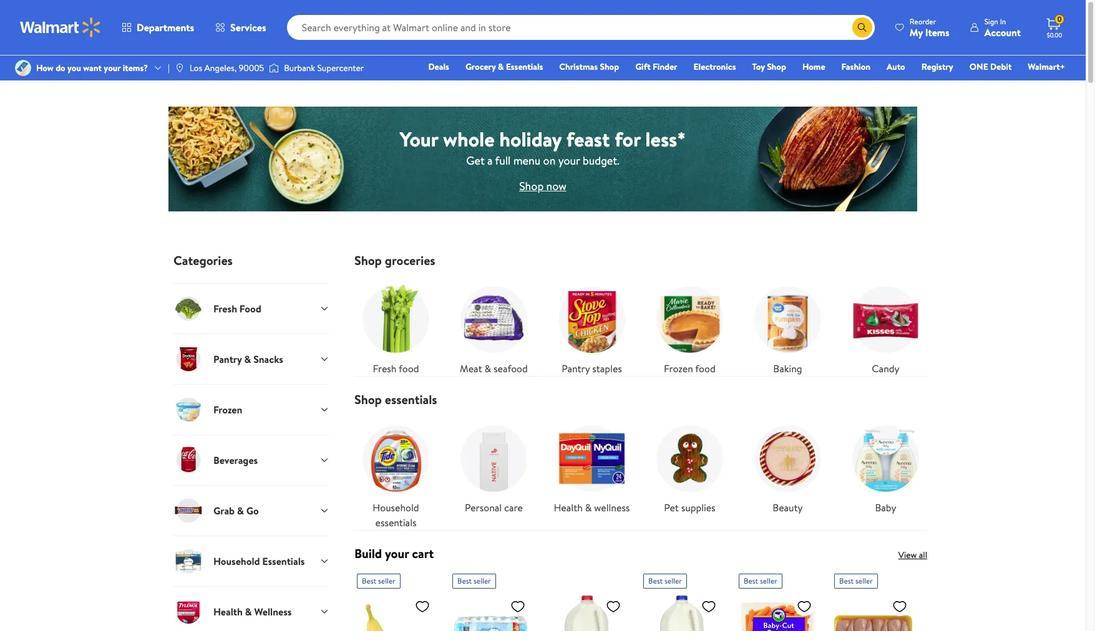 Task type: locate. For each thing, give the bounding box(es) containing it.
best down the build
[[362, 576, 377, 587]]

health & wellness
[[214, 606, 292, 619]]

seller up fresh baby-cut carrots, 1lb bag image at the right bottom
[[760, 576, 778, 587]]

gift finder
[[636, 61, 678, 73]]

1 horizontal spatial pantry
[[562, 362, 590, 376]]

seller for 2nd product group from the right
[[760, 576, 778, 587]]

0 vertical spatial health
[[554, 501, 583, 515]]

essentials down fresh food
[[385, 391, 437, 408]]

0 horizontal spatial  image
[[15, 60, 31, 76]]

1 vertical spatial list
[[347, 408, 935, 531]]

2 horizontal spatial your
[[559, 153, 580, 168]]

cart
[[412, 546, 434, 563]]

essentials
[[506, 61, 543, 73], [262, 555, 305, 569]]

1 vertical spatial frozen
[[214, 403, 242, 417]]

fresh food
[[214, 302, 261, 316]]

 image
[[175, 63, 185, 73]]

1 vertical spatial household
[[214, 555, 260, 569]]

list for shop groceries
[[347, 268, 935, 376]]

best seller up great value purified drinking water, 16.9 fl oz bottles, 40 count image
[[458, 576, 491, 587]]

0 horizontal spatial essentials
[[262, 555, 305, 569]]

shop right christmas
[[600, 61, 619, 73]]

grab & go button
[[174, 486, 330, 536]]

2 vertical spatial your
[[385, 546, 409, 563]]

sign in to add to favorites list, great value whole vitamin d milk, gallon, 128 fl oz image
[[606, 599, 621, 615]]

fresh
[[214, 302, 237, 316], [373, 362, 397, 376]]

best up freshness guaranteed boneless skinless chicken breasts, 25g protein per 4 oz, 4.7 - 6.25 lb tray image
[[840, 576, 854, 587]]

0 horizontal spatial pantry
[[214, 353, 242, 366]]

1 list from the top
[[347, 268, 935, 376]]

pantry inside dropdown button
[[214, 353, 242, 366]]

1 food from the left
[[399, 362, 419, 376]]

sign in to add to favorites list, fresh baby-cut carrots, 1lb bag image
[[797, 599, 812, 615]]

best seller up freshness guaranteed boneless skinless chicken breasts, 25g protein per 4 oz, 4.7 - 6.25 lb tray image
[[840, 576, 873, 587]]

shop essentials
[[355, 391, 437, 408]]

0 horizontal spatial food
[[399, 362, 419, 376]]

5 product group from the left
[[835, 569, 913, 632]]

list containing fresh food
[[347, 268, 935, 376]]

health & wellness
[[554, 501, 630, 515]]

one debit
[[970, 61, 1012, 73]]

whole
[[443, 125, 495, 153]]

household inside dropdown button
[[214, 555, 260, 569]]

registry
[[922, 61, 954, 73]]

great value 2% reduced fat milk, 128 fl oz image
[[644, 594, 722, 632]]

household up build your cart
[[373, 501, 419, 515]]

1 best from the left
[[362, 576, 377, 587]]

great value purified drinking water, 16.9 fl oz bottles, 40 count image
[[453, 594, 531, 632]]

account
[[985, 25, 1021, 39]]

3 best from the left
[[649, 576, 663, 587]]

meat
[[460, 362, 482, 376]]

baking
[[774, 362, 803, 376]]

shop now link
[[520, 178, 567, 194]]

seller up freshness guaranteed boneless skinless chicken breasts, 25g protein per 4 oz, 4.7 - 6.25 lb tray image
[[856, 576, 873, 587]]

&
[[498, 61, 504, 73], [244, 353, 251, 366], [485, 362, 491, 376], [585, 501, 592, 515], [237, 504, 244, 518], [245, 606, 252, 619]]

deals link
[[423, 60, 455, 74]]

shop left now
[[520, 178, 544, 194]]

household
[[373, 501, 419, 515], [214, 555, 260, 569]]

household for household essentials
[[214, 555, 260, 569]]

& for wellness
[[585, 501, 592, 515]]

frozen inside "dropdown button"
[[214, 403, 242, 417]]

best up great value purified drinking water, 16.9 fl oz bottles, 40 count image
[[458, 576, 472, 587]]

food for fresh food
[[399, 362, 419, 376]]

0 vertical spatial your
[[104, 62, 121, 74]]

1 horizontal spatial fresh
[[373, 362, 397, 376]]

product group
[[357, 569, 435, 632], [453, 569, 531, 632], [644, 569, 722, 632], [739, 569, 817, 632], [835, 569, 913, 632]]

household essentials
[[214, 555, 305, 569]]

great value whole vitamin d milk, gallon, 128 fl oz image
[[548, 594, 626, 632]]

your right 'on'
[[559, 153, 580, 168]]

my
[[910, 25, 923, 39]]

2 seller from the left
[[474, 576, 491, 587]]

1 horizontal spatial frozen
[[664, 362, 694, 376]]

one
[[970, 61, 989, 73]]

1 vertical spatial fresh
[[373, 362, 397, 376]]

Search search field
[[287, 15, 875, 40]]

your
[[104, 62, 121, 74], [559, 153, 580, 168], [385, 546, 409, 563]]

pantry for pantry staples
[[562, 362, 590, 376]]

best seller for fifth product group from the right
[[362, 576, 396, 587]]

 image
[[15, 60, 31, 76], [269, 62, 279, 74]]

0 vertical spatial household
[[373, 501, 419, 515]]

frozen for frozen food
[[664, 362, 694, 376]]

reorder my items
[[910, 16, 950, 39]]

your inside your whole holiday feast for less* get a full menu on your budget.
[[559, 153, 580, 168]]

services button
[[205, 12, 277, 42]]

2 food from the left
[[696, 362, 716, 376]]

seller up great value purified drinking water, 16.9 fl oz bottles, 40 count image
[[474, 576, 491, 587]]

sign in account
[[985, 16, 1021, 39]]

seller up great value 2% reduced fat milk, 128 fl oz image at the bottom
[[665, 576, 682, 587]]

your right want
[[104, 62, 121, 74]]

finder
[[653, 61, 678, 73]]

shop down fresh food
[[355, 391, 382, 408]]

fresh food button
[[174, 283, 330, 334]]

5 seller from the left
[[856, 576, 873, 587]]

get
[[467, 153, 485, 168]]

1 horizontal spatial  image
[[269, 62, 279, 74]]

pantry left staples
[[562, 362, 590, 376]]

health inside dropdown button
[[214, 606, 243, 619]]

0 vertical spatial fresh
[[214, 302, 237, 316]]

christmas
[[560, 61, 598, 73]]

fresh inside dropdown button
[[214, 302, 237, 316]]

0 horizontal spatial frozen
[[214, 403, 242, 417]]

2 best seller from the left
[[458, 576, 491, 587]]

2 best from the left
[[458, 576, 472, 587]]

supplies
[[682, 501, 716, 515]]

seller for first product group from the right
[[856, 576, 873, 587]]

a
[[488, 153, 493, 168]]

1 best seller from the left
[[362, 576, 396, 587]]

your left cart at the left bottom of page
[[385, 546, 409, 563]]

4 seller from the left
[[760, 576, 778, 587]]

0 vertical spatial essentials
[[385, 391, 437, 408]]

shop left groceries
[[355, 252, 382, 269]]

fresh food
[[373, 362, 419, 376]]

shop
[[600, 61, 619, 73], [767, 61, 787, 73], [520, 178, 544, 194], [355, 252, 382, 269], [355, 391, 382, 408]]

wellness
[[594, 501, 630, 515]]

0 horizontal spatial household
[[214, 555, 260, 569]]

0 horizontal spatial fresh
[[214, 302, 237, 316]]

personal
[[465, 501, 502, 515]]

0 horizontal spatial health
[[214, 606, 243, 619]]

essentials up wellness
[[262, 555, 305, 569]]

1 horizontal spatial your
[[385, 546, 409, 563]]

frozen food
[[664, 362, 716, 376]]

essentials up build your cart
[[376, 516, 417, 530]]

baby link
[[845, 418, 928, 516]]

best seller down the build
[[362, 576, 396, 587]]

household up health & wellness dropdown button
[[214, 555, 260, 569]]

household for household essentials
[[373, 501, 419, 515]]

4 best seller from the left
[[744, 576, 778, 587]]

wellness
[[254, 606, 292, 619]]

walmart+ link
[[1023, 60, 1071, 74]]

 image left how
[[15, 60, 31, 76]]

pantry for pantry & snacks
[[214, 353, 242, 366]]

walmart+
[[1029, 61, 1066, 73]]

list
[[347, 268, 935, 376], [347, 408, 935, 531]]

shop for essentials
[[355, 391, 382, 408]]

freshness guaranteed boneless skinless chicken breasts, 25g protein per 4 oz, 4.7 - 6.25 lb tray image
[[835, 594, 913, 632]]

1 vertical spatial your
[[559, 153, 580, 168]]

fresh left food
[[214, 302, 237, 316]]

menu
[[514, 153, 541, 168]]

for
[[615, 125, 641, 153]]

shop for groceries
[[355, 252, 382, 269]]

1 vertical spatial essentials
[[376, 516, 417, 530]]

best seller up great value 2% reduced fat milk, 128 fl oz image at the bottom
[[649, 576, 682, 587]]

essentials for shop essentials
[[385, 391, 437, 408]]

1 horizontal spatial household
[[373, 501, 419, 515]]

1 vertical spatial health
[[214, 606, 243, 619]]

best seller
[[362, 576, 396, 587], [458, 576, 491, 587], [649, 576, 682, 587], [744, 576, 778, 587], [840, 576, 873, 587]]

best up great value 2% reduced fat milk, 128 fl oz image at the bottom
[[649, 576, 663, 587]]

candy link
[[845, 278, 928, 376]]

search icon image
[[858, 22, 868, 32]]

3 seller from the left
[[665, 576, 682, 587]]

0 vertical spatial list
[[347, 268, 935, 376]]

best seller up fresh baby-cut carrots, 1lb bag image at the right bottom
[[744, 576, 778, 587]]

1 product group from the left
[[357, 569, 435, 632]]

food
[[399, 362, 419, 376], [696, 362, 716, 376]]

shop for now
[[520, 178, 544, 194]]

personal care link
[[453, 418, 536, 516]]

& inside 'dropdown button'
[[237, 504, 244, 518]]

5 best from the left
[[840, 576, 854, 587]]

toy shop link
[[747, 60, 792, 74]]

best up fresh baby-cut carrots, 1lb bag image at the right bottom
[[744, 576, 759, 587]]

grocery
[[466, 61, 496, 73]]

pantry left snacks
[[214, 353, 242, 366]]

seller down build your cart
[[378, 576, 396, 587]]

beauty
[[773, 501, 803, 515]]

home link
[[797, 60, 831, 74]]

1 horizontal spatial food
[[696, 362, 716, 376]]

best
[[362, 576, 377, 587], [458, 576, 472, 587], [649, 576, 663, 587], [744, 576, 759, 587], [840, 576, 854, 587]]

less*
[[646, 125, 686, 153]]

essentials inside the household essentials
[[376, 516, 417, 530]]

deals
[[429, 61, 449, 73]]

burbank
[[284, 62, 315, 74]]

categories
[[174, 252, 233, 269]]

list containing household essentials
[[347, 408, 935, 531]]

& inside 'link'
[[485, 362, 491, 376]]

1 horizontal spatial health
[[554, 501, 583, 515]]

frozen button
[[174, 385, 330, 435]]

1 seller from the left
[[378, 576, 396, 587]]

& for go
[[237, 504, 244, 518]]

3 best seller from the left
[[649, 576, 682, 587]]

2 product group from the left
[[453, 569, 531, 632]]

toy
[[753, 61, 765, 73]]

0 vertical spatial frozen
[[664, 362, 694, 376]]

meat & seafood link
[[453, 278, 536, 376]]

household essentials button
[[174, 536, 330, 587]]

los
[[190, 62, 202, 74]]

essentials
[[385, 391, 437, 408], [376, 516, 417, 530]]

pantry
[[214, 353, 242, 366], [562, 362, 590, 376]]

holiday
[[500, 125, 562, 153]]

5 best seller from the left
[[840, 576, 873, 587]]

best seller for third product group from right
[[649, 576, 682, 587]]

 image right 90005
[[269, 62, 279, 74]]

1 vertical spatial essentials
[[262, 555, 305, 569]]

feast
[[567, 125, 610, 153]]

essentials right grocery
[[506, 61, 543, 73]]

0
[[1058, 14, 1062, 24]]

1 horizontal spatial essentials
[[506, 61, 543, 73]]

4 best from the left
[[744, 576, 759, 587]]

beverages button
[[174, 435, 330, 486]]

2 list from the top
[[347, 408, 935, 531]]

fresh up the shop essentials
[[373, 362, 397, 376]]



Task type: vqa. For each thing, say whether or not it's contained in the screenshot.
Go in the left bottom of the page
yes



Task type: describe. For each thing, give the bounding box(es) containing it.
sign in to add to favorites list, freshness guaranteed boneless skinless chicken breasts, 25g protein per 4 oz, 4.7 - 6.25 lb tray image
[[893, 599, 908, 615]]

best for fifth product group from the right
[[362, 576, 377, 587]]

baby
[[876, 501, 897, 515]]

build
[[355, 546, 382, 563]]

best for first product group from the right
[[840, 576, 854, 587]]

shop right 'toy'
[[767, 61, 787, 73]]

walmart image
[[20, 17, 101, 37]]

baking link
[[747, 278, 830, 376]]

4 product group from the left
[[739, 569, 817, 632]]

gift finder link
[[630, 60, 683, 74]]

pantry staples link
[[551, 278, 634, 376]]

Walmart Site-Wide search field
[[287, 15, 875, 40]]

debit
[[991, 61, 1012, 73]]

sign
[[985, 16, 999, 27]]

fresh food link
[[355, 278, 438, 376]]

fresh for fresh food
[[373, 362, 397, 376]]

pet
[[665, 501, 679, 515]]

beverages
[[214, 454, 258, 468]]

pantry staples
[[562, 362, 622, 376]]

0 vertical spatial essentials
[[506, 61, 543, 73]]

best for 2nd product group from the right
[[744, 576, 759, 587]]

fresh baby-cut carrots, 1lb bag image
[[739, 594, 817, 632]]

want
[[83, 62, 102, 74]]

& for seafood
[[485, 362, 491, 376]]

frozen food link
[[649, 278, 732, 376]]

go
[[246, 504, 259, 518]]

sign in to add to favorites list, great value purified drinking water, 16.9 fl oz bottles, 40 count image
[[511, 599, 526, 615]]

you
[[67, 62, 81, 74]]

one debit link
[[964, 60, 1018, 74]]

grocery & essentials link
[[460, 60, 549, 74]]

electronics
[[694, 61, 736, 73]]

budget.
[[583, 153, 620, 168]]

& for snacks
[[244, 353, 251, 366]]

now
[[547, 178, 567, 194]]

reorder
[[910, 16, 937, 27]]

care
[[505, 501, 523, 515]]

departments button
[[111, 12, 205, 42]]

seller for third product group from right
[[665, 576, 682, 587]]

snacks
[[254, 353, 283, 366]]

departments
[[137, 21, 194, 34]]

fashion link
[[836, 60, 877, 74]]

& for essentials
[[498, 61, 504, 73]]

best seller for 2nd product group from the right
[[744, 576, 778, 587]]

90005
[[239, 62, 264, 74]]

view
[[899, 549, 917, 562]]

essentials inside dropdown button
[[262, 555, 305, 569]]

food
[[240, 302, 261, 316]]

 image for how do you want your items?
[[15, 60, 31, 76]]

 image for burbank supercenter
[[269, 62, 279, 74]]

seller for 2nd product group
[[474, 576, 491, 587]]

& for wellness
[[245, 606, 252, 619]]

grab
[[214, 504, 235, 518]]

sign in to add to favorites list, great value 2% reduced fat milk, 128 fl oz image
[[702, 599, 717, 615]]

do
[[56, 62, 65, 74]]

fashion
[[842, 61, 871, 73]]

registry link
[[916, 60, 959, 74]]

fresh banana fruit, each image
[[357, 594, 435, 632]]

shop inside 'link'
[[600, 61, 619, 73]]

$0.00
[[1048, 31, 1063, 39]]

your whole holiday feast for less*. get a full menu on your budget. shop now. image
[[169, 106, 918, 213]]

auto
[[887, 61, 906, 73]]

fresh for fresh food
[[214, 302, 237, 316]]

shop groceries
[[355, 252, 436, 269]]

auto link
[[882, 60, 911, 74]]

all
[[919, 549, 928, 562]]

gift
[[636, 61, 651, 73]]

services
[[230, 21, 266, 34]]

sign in to add to favorites list, fresh banana fruit, each image
[[415, 599, 430, 615]]

electronics link
[[688, 60, 742, 74]]

pet supplies link
[[649, 418, 732, 516]]

angeles,
[[204, 62, 237, 74]]

best for third product group from right
[[649, 576, 663, 587]]

3 product group from the left
[[644, 569, 722, 632]]

burbank supercenter
[[284, 62, 364, 74]]

|
[[168, 62, 170, 74]]

items?
[[123, 62, 148, 74]]

food for frozen food
[[696, 362, 716, 376]]

best seller for first product group from the right
[[840, 576, 873, 587]]

items
[[926, 25, 950, 39]]

personal care
[[465, 501, 523, 515]]

beauty link
[[747, 418, 830, 516]]

how
[[36, 62, 54, 74]]

groceries
[[385, 252, 436, 269]]

health & wellness button
[[174, 587, 330, 632]]

candy
[[872, 362, 900, 376]]

on
[[544, 153, 556, 168]]

seller for fifth product group from the right
[[378, 576, 396, 587]]

los angeles, 90005
[[190, 62, 264, 74]]

staples
[[593, 362, 622, 376]]

your
[[400, 125, 439, 153]]

grocery & essentials
[[466, 61, 543, 73]]

view all
[[899, 549, 928, 562]]

meat & seafood
[[460, 362, 528, 376]]

health & wellness link
[[551, 418, 634, 516]]

health for health & wellness
[[214, 606, 243, 619]]

toy shop
[[753, 61, 787, 73]]

pantry & snacks button
[[174, 334, 330, 385]]

christmas shop
[[560, 61, 619, 73]]

health for health & wellness
[[554, 501, 583, 515]]

list for shop essentials
[[347, 408, 935, 531]]

christmas shop link
[[554, 60, 625, 74]]

frozen for frozen
[[214, 403, 242, 417]]

best seller for 2nd product group
[[458, 576, 491, 587]]

shop now
[[520, 178, 567, 194]]

essentials for household essentials
[[376, 516, 417, 530]]

pantry & snacks
[[214, 353, 283, 366]]

0 horizontal spatial your
[[104, 62, 121, 74]]

household essentials link
[[355, 418, 438, 531]]

best for 2nd product group
[[458, 576, 472, 587]]

seafood
[[494, 362, 528, 376]]



